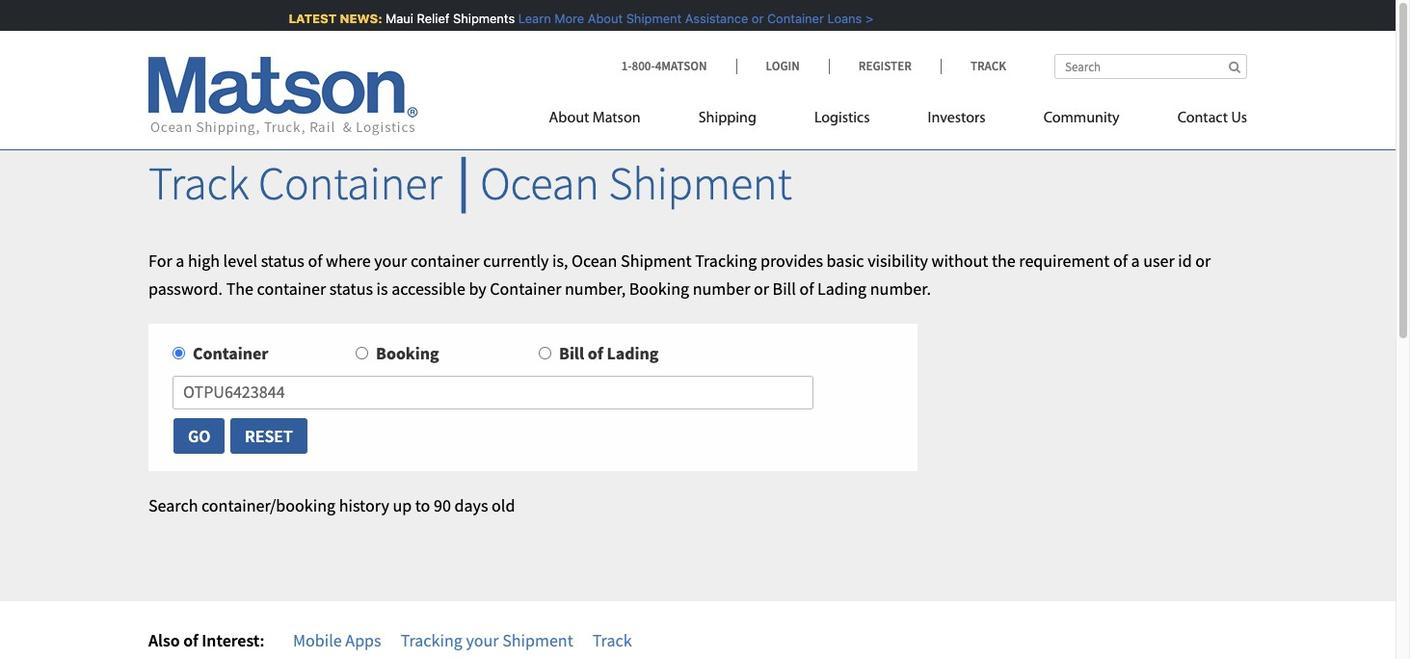 Task type: vqa. For each thing, say whether or not it's contained in the screenshot.
the top Booking
yes



Task type: describe. For each thing, give the bounding box(es) containing it.
4matson
[[655, 58, 707, 74]]

0 vertical spatial or
[[752, 11, 764, 26]]

tracking your shipment link
[[401, 630, 574, 652]]

relief
[[417, 11, 450, 26]]

0 horizontal spatial booking
[[376, 343, 439, 365]]

assistance
[[685, 11, 749, 26]]

about inside top menu navigation
[[549, 111, 590, 126]]

apps
[[346, 630, 382, 652]]

old
[[492, 495, 515, 517]]

search
[[149, 495, 198, 517]]

register link
[[829, 58, 941, 74]]

0 horizontal spatial bill
[[559, 343, 585, 365]]

container right container option
[[193, 343, 269, 365]]

1-800-4matson
[[622, 58, 707, 74]]

search image
[[1230, 61, 1241, 73]]

investors
[[928, 111, 986, 126]]

history
[[339, 495, 389, 517]]

the
[[226, 277, 254, 300]]

tracking inside for a high level status of where your container currently is, ocean shipment tracking provides basic visibility without the requirement of a user id or password. the container status is accessible by container number, booking number or bill of lading number.
[[696, 250, 757, 272]]

0 vertical spatial about
[[588, 11, 623, 26]]

level
[[223, 250, 258, 272]]

number,
[[565, 277, 626, 300]]

also
[[149, 630, 180, 652]]

currently
[[483, 250, 549, 272]]

container inside for a high level status of where your container currently is, ocean shipment tracking provides basic visibility without the requirement of a user id or password. the container status is accessible by container number, booking number or bill of lading number.
[[490, 277, 562, 300]]

by
[[469, 277, 487, 300]]

Booking radio
[[356, 348, 368, 360]]

0 horizontal spatial tracking
[[401, 630, 463, 652]]

1 horizontal spatial your
[[466, 630, 499, 652]]

learn
[[519, 11, 551, 26]]

learn more about shipment assistance or container loans > link
[[519, 11, 874, 26]]

community
[[1044, 111, 1120, 126]]

number.
[[871, 277, 932, 300]]

basic
[[827, 250, 865, 272]]

your inside for a high level status of where your container currently is, ocean shipment tracking provides basic visibility without the requirement of a user id or password. the container status is accessible by container number, booking number or bill of lading number.
[[374, 250, 407, 272]]

provides
[[761, 250, 824, 272]]

news:
[[340, 11, 383, 26]]

visibility
[[868, 250, 929, 272]]

0 vertical spatial track
[[971, 58, 1007, 74]]

2 a from the left
[[1132, 250, 1141, 272]]

1 a from the left
[[176, 250, 185, 272]]

mobile apps link
[[293, 630, 382, 652]]

search container/booking history up to 90 days old
[[149, 495, 515, 517]]

requirement
[[1020, 250, 1110, 272]]

of left user
[[1114, 250, 1128, 272]]

logistics link
[[786, 101, 899, 141]]

800-
[[632, 58, 655, 74]]

container/booking
[[202, 495, 336, 517]]

accessible
[[392, 277, 466, 300]]

for
[[149, 250, 172, 272]]

1 vertical spatial track link
[[593, 630, 632, 652]]

90
[[434, 495, 451, 517]]

without
[[932, 250, 989, 272]]

register
[[859, 58, 912, 74]]

logistics
[[815, 111, 870, 126]]

about matson
[[549, 111, 641, 126]]

id
[[1179, 250, 1193, 272]]

to
[[415, 495, 430, 517]]



Task type: locate. For each thing, give the bounding box(es) containing it.
a left user
[[1132, 250, 1141, 272]]

of left where
[[308, 250, 323, 272]]

is
[[377, 277, 388, 300]]

about matson link
[[549, 101, 670, 141]]

0 vertical spatial tracking
[[696, 250, 757, 272]]

of down provides
[[800, 277, 814, 300]]

tracking up 'number'
[[696, 250, 757, 272]]

the
[[992, 250, 1016, 272]]

0 vertical spatial track link
[[941, 58, 1007, 74]]

about right more
[[588, 11, 623, 26]]

contact us link
[[1149, 101, 1248, 141]]

None search field
[[1055, 54, 1248, 79]]

0 vertical spatial container
[[411, 250, 480, 272]]

login link
[[736, 58, 829, 74]]

of right 'bill of lading' option
[[588, 343, 604, 365]]

bill
[[773, 277, 796, 300], [559, 343, 585, 365]]

high
[[188, 250, 220, 272]]

None button
[[173, 418, 226, 455], [230, 418, 308, 455], [173, 418, 226, 455], [230, 418, 308, 455]]

latest
[[289, 11, 337, 26]]

1-
[[622, 58, 632, 74]]

1 vertical spatial tracking
[[401, 630, 463, 652]]

or right id
[[1196, 250, 1212, 272]]

1 vertical spatial bill
[[559, 343, 585, 365]]

blue matson logo with ocean, shipping, truck, rail and logistics written beneath it. image
[[149, 57, 419, 136]]

booking left 'number'
[[630, 277, 690, 300]]

status right the level
[[261, 250, 305, 272]]

or right assistance
[[752, 11, 764, 26]]

1 horizontal spatial status
[[330, 277, 373, 300]]

0 horizontal spatial track link
[[593, 630, 632, 652]]

track link
[[941, 58, 1007, 74], [593, 630, 632, 652]]

1 horizontal spatial a
[[1132, 250, 1141, 272]]

tracking your shipment
[[401, 630, 574, 652]]

status
[[261, 250, 305, 272], [330, 277, 373, 300]]

0 horizontal spatial track
[[149, 154, 249, 212]]

user
[[1144, 250, 1175, 272]]

password.
[[149, 277, 223, 300]]

contact us
[[1178, 111, 1248, 126]]

1 horizontal spatial tracking
[[696, 250, 757, 272]]

about
[[588, 11, 623, 26], [549, 111, 590, 126]]

maui
[[386, 11, 414, 26]]

container down currently at top
[[490, 277, 562, 300]]

a right for
[[176, 250, 185, 272]]

1 horizontal spatial container
[[411, 250, 480, 272]]

of right also
[[183, 630, 198, 652]]

login
[[766, 58, 800, 74]]

mobile
[[293, 630, 342, 652]]

0 vertical spatial your
[[374, 250, 407, 272]]

container
[[768, 11, 824, 26], [258, 154, 442, 212], [490, 277, 562, 300], [193, 343, 269, 365]]

about left "matson"
[[549, 111, 590, 126]]

loans
[[828, 11, 863, 26]]

mobile apps
[[293, 630, 382, 652]]

0 horizontal spatial lading
[[607, 343, 659, 365]]

bill of lading
[[559, 343, 659, 365]]

lading inside for a high level status of where your container currently is, ocean shipment tracking provides basic visibility without the requirement of a user id or password. the container status is accessible by container number, booking number or bill of lading number.
[[818, 277, 867, 300]]

1 horizontal spatial bill
[[773, 277, 796, 300]]

2 horizontal spatial track
[[971, 58, 1007, 74]]

days
[[455, 495, 488, 517]]

track
[[971, 58, 1007, 74], [149, 154, 249, 212], [593, 630, 632, 652]]

number
[[693, 277, 751, 300]]

container
[[411, 250, 480, 272], [257, 277, 326, 300]]

tracking
[[696, 250, 757, 272], [401, 630, 463, 652]]

booking
[[630, 277, 690, 300], [376, 343, 439, 365]]

0 vertical spatial status
[[261, 250, 305, 272]]

us
[[1232, 111, 1248, 126]]

1 vertical spatial your
[[466, 630, 499, 652]]

bill right 'bill of lading' option
[[559, 343, 585, 365]]

0 horizontal spatial your
[[374, 250, 407, 272]]

track container │ocean shipment
[[149, 154, 792, 212]]

is,
[[553, 250, 568, 272]]

Bill of Lading radio
[[539, 348, 552, 360]]

Container radio
[[173, 348, 185, 360]]

your
[[374, 250, 407, 272], [466, 630, 499, 652]]

1-800-4matson link
[[622, 58, 736, 74]]

of
[[308, 250, 323, 272], [1114, 250, 1128, 272], [800, 277, 814, 300], [588, 343, 604, 365], [183, 630, 198, 652]]

0 vertical spatial booking
[[630, 277, 690, 300]]

container right 'the'
[[257, 277, 326, 300]]

2 vertical spatial track
[[593, 630, 632, 652]]

booking right booking "radio"
[[376, 343, 439, 365]]

0 horizontal spatial status
[[261, 250, 305, 272]]

shipments
[[453, 11, 515, 26]]

investors link
[[899, 101, 1015, 141]]

lading down the number,
[[607, 343, 659, 365]]

also of interest:
[[149, 630, 265, 652]]

lading
[[818, 277, 867, 300], [607, 343, 659, 365]]

1 vertical spatial about
[[549, 111, 590, 126]]

latest news: maui relief shipments learn more about shipment assistance or container loans >
[[289, 11, 874, 26]]

ocean
[[572, 250, 618, 272]]

container up where
[[258, 154, 442, 212]]

up
[[393, 495, 412, 517]]

tracking right apps on the bottom left of the page
[[401, 630, 463, 652]]

community link
[[1015, 101, 1149, 141]]

0 horizontal spatial a
[[176, 250, 185, 272]]

1 horizontal spatial lading
[[818, 277, 867, 300]]

1 vertical spatial booking
[[376, 343, 439, 365]]

shipping
[[699, 111, 757, 126]]

booking inside for a high level status of where your container currently is, ocean shipment tracking provides basic visibility without the requirement of a user id or password. the container status is accessible by container number, booking number or bill of lading number.
[[630, 277, 690, 300]]

2 vertical spatial or
[[754, 277, 770, 300]]

1 vertical spatial or
[[1196, 250, 1212, 272]]

matson
[[593, 111, 641, 126]]

shipping link
[[670, 101, 786, 141]]

or right 'number'
[[754, 277, 770, 300]]

for a high level status of where your container currently is, ocean shipment tracking provides basic visibility without the requirement of a user id or password. the container status is accessible by container number, booking number or bill of lading number.
[[149, 250, 1212, 300]]

│ocean
[[452, 154, 600, 212]]

more
[[555, 11, 585, 26]]

1 horizontal spatial track
[[593, 630, 632, 652]]

bill down provides
[[773, 277, 796, 300]]

>
[[866, 11, 874, 26]]

where
[[326, 250, 371, 272]]

shipment
[[627, 11, 682, 26], [609, 154, 792, 212], [621, 250, 692, 272], [503, 630, 574, 652]]

0 horizontal spatial container
[[257, 277, 326, 300]]

top menu navigation
[[549, 101, 1248, 141]]

or
[[752, 11, 764, 26], [1196, 250, 1212, 272], [754, 277, 770, 300]]

container up accessible
[[411, 250, 480, 272]]

status down where
[[330, 277, 373, 300]]

interest:
[[202, 630, 265, 652]]

shipment inside for a high level status of where your container currently is, ocean shipment tracking provides basic visibility without the requirement of a user id or password. the container status is accessible by container number, booking number or bill of lading number.
[[621, 250, 692, 272]]

0 vertical spatial lading
[[818, 277, 867, 300]]

Enter Container # text field
[[173, 376, 814, 410]]

container left loans
[[768, 11, 824, 26]]

Search search field
[[1055, 54, 1248, 79]]

a
[[176, 250, 185, 272], [1132, 250, 1141, 272]]

1 horizontal spatial track link
[[941, 58, 1007, 74]]

contact
[[1178, 111, 1229, 126]]

1 vertical spatial container
[[257, 277, 326, 300]]

0 vertical spatial bill
[[773, 277, 796, 300]]

1 vertical spatial lading
[[607, 343, 659, 365]]

bill inside for a high level status of where your container currently is, ocean shipment tracking provides basic visibility without the requirement of a user id or password. the container status is accessible by container number, booking number or bill of lading number.
[[773, 277, 796, 300]]

1 horizontal spatial booking
[[630, 277, 690, 300]]

1 vertical spatial track
[[149, 154, 249, 212]]

1 vertical spatial status
[[330, 277, 373, 300]]

lading down the basic
[[818, 277, 867, 300]]



